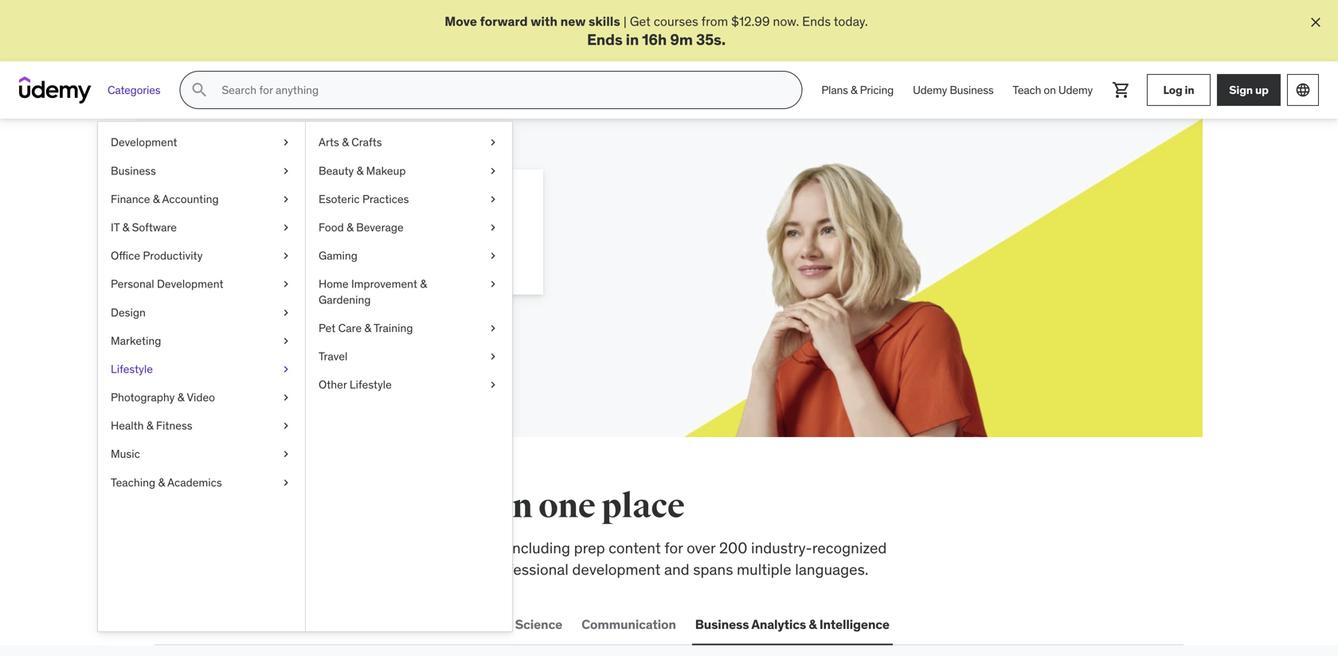 Task type: locate. For each thing, give the bounding box(es) containing it.
development for web
[[187, 616, 267, 633]]

1 horizontal spatial in
[[626, 30, 639, 49]]

xsmall image for beauty & makeup
[[487, 163, 499, 179]]

for for your
[[417, 228, 433, 244]]

2 horizontal spatial for
[[664, 539, 683, 558]]

other
[[319, 378, 347, 392]]

xsmall image inside finance & accounting "link"
[[280, 191, 292, 207]]

xsmall image inside office productivity link
[[280, 248, 292, 264]]

0 horizontal spatial lifestyle
[[111, 362, 153, 376]]

from
[[701, 13, 728, 29]]

move
[[445, 13, 477, 29]]

development inside button
[[187, 616, 267, 633]]

with left a at the left of page
[[339, 228, 363, 244]]

xsmall image inside "development" link
[[280, 135, 292, 150]]

1 as from the left
[[436, 228, 449, 244]]

& right food
[[347, 220, 353, 235]]

web
[[158, 616, 185, 633]]

0 horizontal spatial for
[[288, 188, 325, 221]]

business analytics & intelligence button
[[692, 606, 893, 644]]

care
[[338, 321, 362, 335]]

& inside home improvement & gardening
[[420, 277, 427, 291]]

& right the health
[[146, 419, 153, 433]]

1 horizontal spatial today.
[[834, 13, 868, 29]]

business left teach
[[950, 83, 994, 97]]

in
[[626, 30, 639, 49], [1185, 83, 1194, 97], [501, 486, 532, 527]]

0 vertical spatial for
[[288, 188, 325, 221]]

1 horizontal spatial lifestyle
[[350, 378, 392, 392]]

0 vertical spatial development
[[111, 135, 177, 149]]

1 vertical spatial business
[[111, 164, 156, 178]]

xsmall image inside the photography & video link
[[280, 390, 292, 406]]

xsmall image inside health & fitness link
[[280, 418, 292, 434]]

leadership button
[[396, 606, 469, 644]]

submit search image
[[190, 81, 209, 100]]

xsmall image
[[280, 135, 292, 150], [280, 191, 292, 207], [487, 191, 499, 207], [280, 248, 292, 264], [280, 277, 292, 292], [487, 320, 499, 336], [487, 377, 499, 393], [280, 390, 292, 406], [280, 418, 292, 434], [280, 447, 292, 462]]

0 horizontal spatial it
[[111, 220, 120, 235]]

2 vertical spatial development
[[187, 616, 267, 633]]

development right web
[[187, 616, 267, 633]]

lifestyle inside lifestyle link
[[111, 362, 153, 376]]

video
[[187, 390, 215, 405]]

log in
[[1163, 83, 1194, 97]]

xsmall image inside personal development link
[[280, 277, 292, 292]]

photography & video link
[[98, 384, 305, 412]]

& up office
[[122, 220, 129, 235]]

arts & crafts link
[[306, 128, 512, 157]]

esoteric practices link
[[306, 185, 512, 213]]

personal development link
[[98, 270, 305, 298]]

0 horizontal spatial with
[[339, 228, 363, 244]]

$12.99
[[731, 13, 770, 29]]

esoteric
[[319, 192, 360, 206]]

xsmall image inside "travel" link
[[487, 349, 499, 364]]

xsmall image for health & fitness
[[280, 418, 292, 434]]

for right course on the top
[[417, 228, 433, 244]]

& right arts
[[342, 135, 349, 149]]

it
[[111, 220, 120, 235], [286, 616, 297, 633]]

data science button
[[481, 606, 566, 644]]

1 vertical spatial in
[[1185, 83, 1194, 97]]

2 vertical spatial for
[[664, 539, 683, 558]]

xsmall image for development
[[280, 135, 292, 150]]

travel link
[[306, 342, 512, 371]]

business for business analytics & intelligence
[[695, 616, 749, 633]]

business inside button
[[695, 616, 749, 633]]

1 vertical spatial it
[[286, 616, 297, 633]]

with
[[531, 13, 558, 29], [339, 228, 363, 244]]

lifestyle inside other lifestyle link
[[350, 378, 392, 392]]

xsmall image inside home improvement & gardening "link"
[[487, 277, 499, 292]]

xsmall image inside music link
[[280, 447, 292, 462]]

1 vertical spatial your
[[258, 228, 282, 244]]

xsmall image for home improvement & gardening
[[487, 277, 499, 292]]

& for video
[[177, 390, 184, 405]]

Search for anything text field
[[219, 77, 782, 104]]

sign
[[1229, 83, 1253, 97]]

potential
[[285, 228, 336, 244]]

it inside button
[[286, 616, 297, 633]]

our
[[250, 560, 272, 579]]

finance & accounting link
[[98, 185, 305, 213]]

& left video
[[177, 390, 184, 405]]

xsmall image for travel
[[487, 349, 499, 364]]

1 vertical spatial today.
[[315, 245, 349, 262]]

0 vertical spatial your
[[330, 188, 388, 221]]

rounded
[[426, 560, 482, 579]]

ends
[[284, 245, 312, 262]]

& for fitness
[[146, 419, 153, 433]]

in right log at the right top of the page
[[1185, 83, 1194, 97]]

1 horizontal spatial udemy
[[1058, 83, 1093, 97]]

music
[[111, 447, 140, 461]]

udemy right pricing
[[913, 83, 947, 97]]

travel
[[319, 349, 348, 364]]

udemy business
[[913, 83, 994, 97]]

0 vertical spatial with
[[531, 13, 558, 29]]

workplace
[[268, 539, 337, 558]]

today. down food
[[315, 245, 349, 262]]

0 vertical spatial today.
[[834, 13, 868, 29]]

business analytics & intelligence
[[695, 616, 890, 633]]

lifestyle right other
[[350, 378, 392, 392]]

in down |
[[626, 30, 639, 49]]

0 horizontal spatial today.
[[315, 245, 349, 262]]

development down categories dropdown button
[[111, 135, 177, 149]]

development
[[572, 560, 661, 579]]

technical
[[395, 539, 457, 558]]

for up the and on the bottom
[[664, 539, 683, 558]]

log
[[1163, 83, 1182, 97]]

& right analytics
[[809, 616, 817, 633]]

business
[[950, 83, 994, 97], [111, 164, 156, 178], [695, 616, 749, 633]]

on
[[1044, 83, 1056, 97]]

for inside covering critical workplace skills to technical topics, including prep content for over 200 industry-recognized certifications, our catalog supports well-rounded professional development and spans multiple languages.
[[664, 539, 683, 558]]

0 horizontal spatial business
[[111, 164, 156, 178]]

0 horizontal spatial in
[[501, 486, 532, 527]]

xsmall image
[[487, 135, 499, 150], [280, 163, 292, 179], [487, 163, 499, 179], [280, 220, 292, 235], [487, 220, 499, 235], [487, 248, 499, 264], [487, 277, 499, 292], [280, 305, 292, 320], [280, 333, 292, 349], [487, 349, 499, 364], [280, 362, 292, 377], [280, 475, 292, 491]]

1 horizontal spatial with
[[531, 13, 558, 29]]

xsmall image inside arts & crafts link
[[487, 135, 499, 150]]

& right teaching
[[158, 475, 165, 490]]

& for pricing
[[851, 83, 857, 97]]

1 horizontal spatial as
[[480, 228, 493, 244]]

skills up supports
[[341, 539, 375, 558]]

2 vertical spatial in
[[501, 486, 532, 527]]

web development button
[[155, 606, 270, 644]]

business down spans
[[695, 616, 749, 633]]

xsmall image inside teaching & academics link
[[280, 475, 292, 491]]

as right little
[[480, 228, 493, 244]]

skills up workplace
[[264, 486, 350, 527]]

with left new
[[531, 13, 558, 29]]

development link
[[98, 128, 305, 157]]

xsmall image inside 'food & beverage' link
[[487, 220, 499, 235]]

design link
[[98, 298, 305, 327]]

skills inside covering critical workplace skills to technical topics, including prep content for over 200 industry-recognized certifications, our catalog supports well-rounded professional development and spans multiple languages.
[[341, 539, 375, 558]]

topics,
[[460, 539, 505, 558]]

2 udemy from the left
[[1058, 83, 1093, 97]]

1 horizontal spatial business
[[695, 616, 749, 633]]

productivity
[[143, 249, 203, 263]]

skills
[[589, 13, 620, 29], [264, 486, 350, 527], [341, 539, 375, 558]]

log in link
[[1147, 74, 1211, 106]]

1 vertical spatial with
[[339, 228, 363, 244]]

it & software link
[[98, 213, 305, 242]]

0 horizontal spatial as
[[436, 228, 449, 244]]

today.
[[834, 13, 868, 29], [315, 245, 349, 262]]

xsmall image inside design 'link'
[[280, 305, 292, 320]]

health
[[111, 419, 144, 433]]

pet care & training
[[319, 321, 413, 335]]

business up finance
[[111, 164, 156, 178]]

place
[[602, 486, 685, 527]]

a
[[366, 228, 373, 244]]

udemy
[[913, 83, 947, 97], [1058, 83, 1093, 97]]

xsmall image inside other lifestyle link
[[487, 377, 499, 393]]

0 vertical spatial in
[[626, 30, 639, 49]]

0 vertical spatial business
[[950, 83, 994, 97]]

0 vertical spatial skills
[[589, 13, 620, 29]]

skills left |
[[589, 13, 620, 29]]

lifestyle down marketing
[[111, 362, 153, 376]]

for up potential
[[288, 188, 325, 221]]

2 vertical spatial business
[[695, 616, 749, 633]]

courses
[[654, 13, 698, 29]]

pricing
[[860, 83, 894, 97]]

xsmall image inside lifestyle link
[[280, 362, 292, 377]]

xsmall image for gaming
[[487, 248, 499, 264]]

lifestyle
[[111, 362, 153, 376], [350, 378, 392, 392]]

& for makeup
[[356, 164, 363, 178]]

business link
[[98, 157, 305, 185]]

xsmall image for office productivity
[[280, 248, 292, 264]]

health & fitness link
[[98, 412, 305, 440]]

today. right now.
[[834, 13, 868, 29]]

1 vertical spatial development
[[157, 277, 223, 291]]

1 vertical spatial for
[[417, 228, 433, 244]]

esoteric practices
[[319, 192, 409, 206]]

it up office
[[111, 220, 120, 235]]

& down gaming link
[[420, 277, 427, 291]]

xsmall image inside beauty & makeup link
[[487, 163, 499, 179]]

xsmall image inside it & software link
[[280, 220, 292, 235]]

in up including
[[501, 486, 532, 527]]

& for academics
[[158, 475, 165, 490]]

xsmall image for photography & video
[[280, 390, 292, 406]]

food & beverage link
[[306, 213, 512, 242]]

communication
[[582, 616, 676, 633]]

it left certifications
[[286, 616, 297, 633]]

gaming
[[319, 249, 358, 263]]

beverage
[[356, 220, 404, 235]]

xsmall image inside gaming link
[[487, 248, 499, 264]]

2 vertical spatial skills
[[341, 539, 375, 558]]

0 vertical spatial it
[[111, 220, 120, 235]]

accounting
[[162, 192, 219, 206]]

1 horizontal spatial it
[[286, 616, 297, 633]]

xsmall image inside "business" link
[[280, 163, 292, 179]]

&
[[851, 83, 857, 97], [342, 135, 349, 149], [356, 164, 363, 178], [153, 192, 160, 206], [122, 220, 129, 235], [347, 220, 353, 235], [420, 277, 427, 291], [364, 321, 371, 335], [177, 390, 184, 405], [146, 419, 153, 433], [158, 475, 165, 490], [809, 616, 817, 633]]

1 horizontal spatial for
[[417, 228, 433, 244]]

fitness
[[156, 419, 192, 433]]

& inside button
[[809, 616, 817, 633]]

new
[[560, 13, 586, 29]]

& right plans
[[851, 83, 857, 97]]

0 vertical spatial lifestyle
[[111, 362, 153, 376]]

arts
[[319, 135, 339, 149]]

xsmall image inside esoteric practices link
[[487, 191, 499, 207]]

& right finance
[[153, 192, 160, 206]]

business for business
[[111, 164, 156, 178]]

1 vertical spatial lifestyle
[[350, 378, 392, 392]]

udemy right on
[[1058, 83, 1093, 97]]

1 udemy from the left
[[913, 83, 947, 97]]

sign up link
[[1217, 74, 1281, 106]]

xsmall image for personal development
[[280, 277, 292, 292]]

0 horizontal spatial udemy
[[913, 83, 947, 97]]

as left little
[[436, 228, 449, 244]]

gaming link
[[306, 242, 512, 270]]

ends
[[802, 13, 831, 29], [587, 30, 623, 49]]

development down office productivity link
[[157, 277, 223, 291]]

beauty
[[319, 164, 354, 178]]

xsmall image inside the pet care & training link
[[487, 320, 499, 336]]

& right beauty
[[356, 164, 363, 178]]

your
[[330, 188, 388, 221], [258, 228, 282, 244]]

xsmall image inside marketing link
[[280, 333, 292, 349]]

expand
[[212, 228, 255, 244]]

marketing
[[111, 334, 161, 348]]



Task type: vqa. For each thing, say whether or not it's contained in the screenshot.
lectures related to The Canon AE-1
no



Task type: describe. For each thing, give the bounding box(es) containing it.
intelligence
[[819, 616, 890, 633]]

communication button
[[578, 606, 679, 644]]

you
[[356, 486, 413, 527]]

xsmall image for music
[[280, 447, 292, 462]]

covering critical workplace skills to technical topics, including prep content for over 200 industry-recognized certifications, our catalog supports well-rounded professional development and spans multiple languages.
[[155, 539, 887, 579]]

science
[[515, 616, 562, 633]]

health & fitness
[[111, 419, 192, 433]]

xsmall image for other lifestyle
[[487, 377, 499, 393]]

xsmall image for design
[[280, 305, 292, 320]]

& for accounting
[[153, 192, 160, 206]]

& for crafts
[[342, 135, 349, 149]]

today. inside skills for your future expand your potential with a course for as little as $12.99. sale ends today.
[[315, 245, 349, 262]]

xsmall image for arts & crafts
[[487, 135, 499, 150]]

home
[[319, 277, 349, 291]]

software
[[132, 220, 177, 235]]

today. inside move forward with new skills | get courses from $12.99 now. ends today. ends in 16h 9m 35s .
[[834, 13, 868, 29]]

personal development
[[111, 277, 223, 291]]

xsmall image for marketing
[[280, 333, 292, 349]]

food
[[319, 220, 344, 235]]

all the skills you need in one place
[[155, 486, 685, 527]]

catalog
[[276, 560, 326, 579]]

office
[[111, 249, 140, 263]]

with inside move forward with new skills | get courses from $12.99 now. ends today. ends in 16h 9m 35s .
[[531, 13, 558, 29]]

other lifestyle
[[319, 378, 392, 392]]

1 horizontal spatial your
[[330, 188, 388, 221]]

teaching
[[111, 475, 155, 490]]

to
[[378, 539, 392, 558]]

development for personal
[[157, 277, 223, 291]]

the
[[207, 486, 258, 527]]

design
[[111, 305, 146, 320]]

future
[[392, 188, 470, 221]]

& for beverage
[[347, 220, 353, 235]]

& for software
[[122, 220, 129, 235]]

sign up
[[1229, 83, 1269, 97]]

xsmall image for esoteric practices
[[487, 191, 499, 207]]

industry-
[[751, 539, 812, 558]]

skills
[[212, 188, 283, 221]]

leadership
[[399, 616, 465, 633]]

it certifications
[[286, 616, 380, 633]]

xsmall image for lifestyle
[[280, 362, 292, 377]]

xsmall image for finance & accounting
[[280, 191, 292, 207]]

certifications,
[[155, 560, 246, 579]]

data science
[[484, 616, 562, 633]]

finance & accounting
[[111, 192, 219, 206]]

need
[[419, 486, 495, 527]]

multiple
[[737, 560, 791, 579]]

web development
[[158, 616, 267, 633]]

including
[[509, 539, 570, 558]]

1 vertical spatial skills
[[264, 486, 350, 527]]

2 horizontal spatial business
[[950, 83, 994, 97]]

for for workplace
[[664, 539, 683, 558]]

skills inside move forward with new skills | get courses from $12.99 now. ends today. ends in 16h 9m 35s .
[[589, 13, 620, 29]]

office productivity link
[[98, 242, 305, 270]]

prep
[[574, 539, 605, 558]]

shopping cart with 0 items image
[[1112, 81, 1131, 100]]

gardening
[[319, 293, 371, 307]]

beauty & makeup
[[319, 164, 406, 178]]

xsmall image for business
[[280, 163, 292, 179]]

lifestyle link
[[98, 355, 305, 384]]

2 horizontal spatial in
[[1185, 83, 1194, 97]]

finance
[[111, 192, 150, 206]]

it for it & software
[[111, 220, 120, 235]]

teaching & academics
[[111, 475, 222, 490]]

plans & pricing
[[821, 83, 894, 97]]

get
[[630, 13, 651, 29]]

academics
[[167, 475, 222, 490]]

crafts
[[351, 135, 382, 149]]

certifications
[[299, 616, 380, 633]]

it certifications button
[[283, 606, 384, 644]]

it for it certifications
[[286, 616, 297, 633]]

udemy image
[[19, 77, 92, 104]]

content
[[609, 539, 661, 558]]

2 as from the left
[[480, 228, 493, 244]]

0 horizontal spatial ends
[[587, 30, 623, 49]]

$12.99.
[[212, 245, 253, 262]]

covering
[[155, 539, 215, 558]]

up
[[1255, 83, 1269, 97]]

& right care
[[364, 321, 371, 335]]

0 horizontal spatial your
[[258, 228, 282, 244]]

16h 9m 35s
[[642, 30, 721, 49]]

xsmall image for pet care & training
[[487, 320, 499, 336]]

udemy business link
[[903, 71, 1003, 109]]

xsmall image for it & software
[[280, 220, 292, 235]]

in inside move forward with new skills | get courses from $12.99 now. ends today. ends in 16h 9m 35s .
[[626, 30, 639, 49]]

critical
[[219, 539, 264, 558]]

spans
[[693, 560, 733, 579]]

choose a language image
[[1295, 82, 1311, 98]]

xsmall image for teaching & academics
[[280, 475, 292, 491]]

beauty & makeup link
[[306, 157, 512, 185]]

and
[[664, 560, 689, 579]]

categories
[[108, 83, 160, 97]]

home improvement & gardening link
[[306, 270, 512, 314]]

all
[[155, 486, 201, 527]]

categories button
[[98, 71, 170, 109]]

course
[[376, 228, 414, 244]]

personal
[[111, 277, 154, 291]]

food & beverage
[[319, 220, 404, 235]]

plans
[[821, 83, 848, 97]]

move forward with new skills | get courses from $12.99 now. ends today. ends in 16h 9m 35s .
[[445, 13, 868, 49]]

xsmall image for food & beverage
[[487, 220, 499, 235]]

improvement
[[351, 277, 417, 291]]

skills for your future expand your potential with a course for as little as $12.99. sale ends today.
[[212, 188, 493, 262]]

sale
[[256, 245, 281, 262]]

it & software
[[111, 220, 177, 235]]

well-
[[393, 560, 426, 579]]

close image
[[1308, 14, 1324, 30]]

1 horizontal spatial ends
[[802, 13, 831, 29]]

teach
[[1013, 83, 1041, 97]]

with inside skills for your future expand your potential with a course for as little as $12.99. sale ends today.
[[339, 228, 363, 244]]

arts & crafts
[[319, 135, 382, 149]]

other lifestyle link
[[306, 371, 512, 399]]

training
[[374, 321, 413, 335]]



